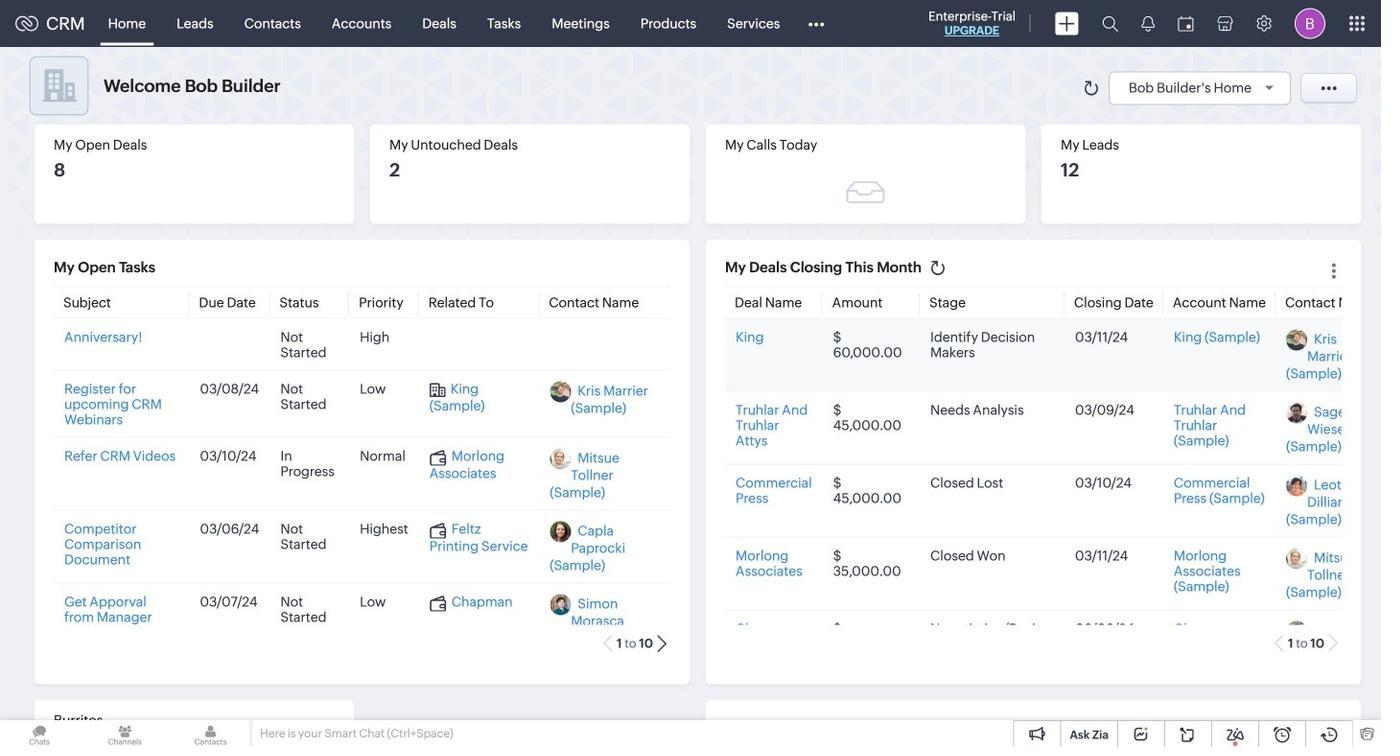 Task type: vqa. For each thing, say whether or not it's contained in the screenshot.
"Search" element at the right of the page
yes



Task type: locate. For each thing, give the bounding box(es) containing it.
Other Modules field
[[796, 8, 837, 39]]

profile element
[[1284, 0, 1337, 47]]

profile image
[[1295, 8, 1326, 39]]

channels image
[[86, 721, 164, 747]]

search element
[[1091, 0, 1130, 47]]

create menu element
[[1044, 0, 1091, 47]]

search image
[[1102, 15, 1119, 32]]

signals element
[[1130, 0, 1167, 47]]

contacts image
[[171, 721, 250, 747]]

create menu image
[[1055, 12, 1079, 35]]

logo image
[[15, 16, 38, 31]]

signals image
[[1142, 15, 1155, 32]]



Task type: describe. For each thing, give the bounding box(es) containing it.
chats image
[[0, 721, 79, 747]]

calendar image
[[1178, 16, 1195, 31]]



